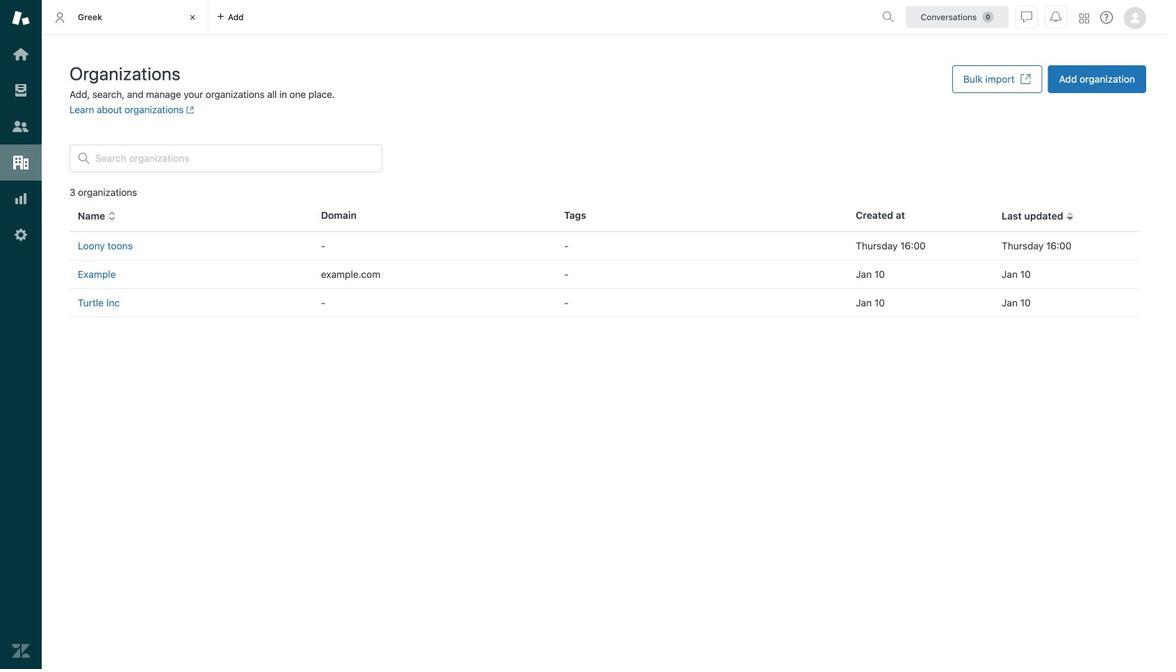 Task type: locate. For each thing, give the bounding box(es) containing it.
views image
[[12, 81, 30, 99]]

close image
[[186, 10, 200, 24]]

tabs tab list
[[42, 0, 877, 35]]

organizations image
[[12, 154, 30, 172]]

tab
[[42, 0, 209, 35]]

Search organizations field
[[95, 152, 373, 165]]

notifications image
[[1051, 11, 1062, 23]]

customers image
[[12, 118, 30, 136]]

get help image
[[1101, 11, 1113, 24]]

admin image
[[12, 226, 30, 244]]



Task type: describe. For each thing, give the bounding box(es) containing it.
zendesk support image
[[12, 9, 30, 27]]

zendesk image
[[12, 642, 30, 661]]

main element
[[0, 0, 42, 670]]

button displays agent's chat status as invisible. image
[[1021, 11, 1033, 23]]

reporting image
[[12, 190, 30, 208]]

zendesk products image
[[1080, 14, 1090, 23]]

get started image
[[12, 45, 30, 63]]

(opens in a new tab) image
[[184, 106, 194, 114]]



Task type: vqa. For each thing, say whether or not it's contained in the screenshot.
the Main ELEMENT
yes



